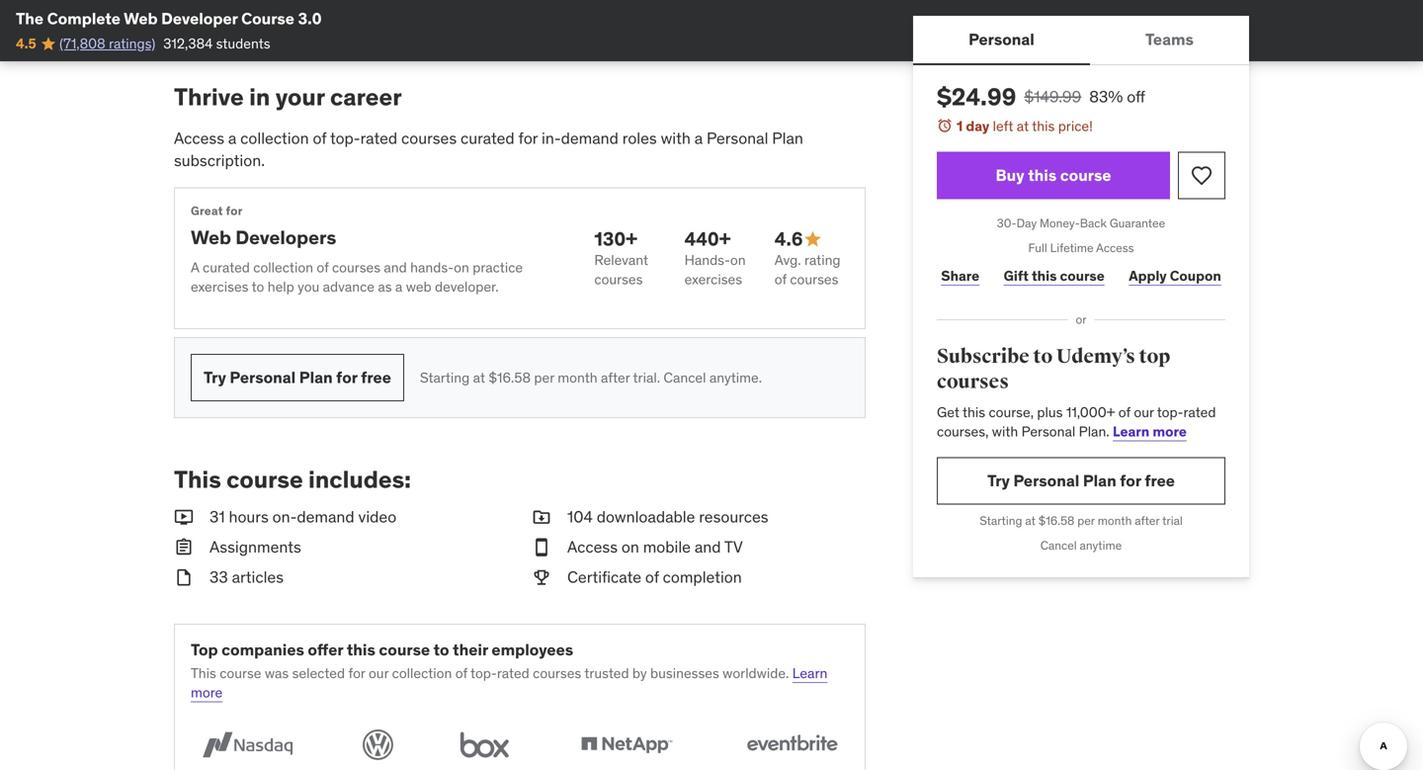 Task type: describe. For each thing, give the bounding box(es) containing it.
for inside access a collection of top-rated courses curated for in-demand roles with a personal plan subscription.
[[519, 128, 538, 148]]

this for get
[[963, 403, 986, 421]]

104 downloadable resources
[[567, 507, 769, 527]]

by
[[633, 664, 647, 682]]

courses inside subscribe to udemy's top courses
[[937, 370, 1009, 394]]

personal inside get this course, plus 11,000+ of our top-rated courses, with personal plan.
[[1022, 422, 1076, 440]]

to inside subscribe to udemy's top courses
[[1033, 345, 1053, 369]]

courses inside 130+ relevant courses
[[595, 270, 643, 288]]

resources
[[699, 507, 769, 527]]

this for buy
[[1028, 165, 1057, 185]]

teams
[[1146, 29, 1194, 49]]

thrive in your career element
[[174, 82, 866, 418]]

try for try personal plan for free link to the bottom
[[988, 470, 1010, 491]]

get this course, plus 11,000+ of our top-rated courses, with personal plan.
[[937, 403, 1216, 440]]

course down companies
[[220, 664, 261, 682]]

free for try personal plan for free link to the bottom
[[1145, 470, 1175, 491]]

nasdaq image
[[191, 726, 304, 764]]

downloadable
[[597, 507, 695, 527]]

plan for try personal plan for free link to the bottom
[[1083, 470, 1117, 491]]

11,000+
[[1067, 403, 1116, 421]]

1 horizontal spatial top-
[[471, 664, 497, 682]]

at for starting at $16.58 per month after trial. cancel anytime.
[[473, 369, 485, 386]]

teams button
[[1090, 16, 1250, 63]]

courses inside great for web developers a curated collection of courses and hands-on practice exercises to help you advance as a web developer.
[[332, 259, 381, 276]]

eventbrite image
[[736, 726, 849, 764]]

33 articles
[[210, 567, 284, 587]]

thrive
[[174, 82, 244, 112]]

anytime.
[[710, 369, 762, 386]]

31 hours on-demand video
[[210, 507, 397, 527]]

certificate
[[567, 567, 642, 587]]

with inside access a collection of top-rated courses curated for in-demand roles with a personal plan subscription.
[[661, 128, 691, 148]]

top- inside get this course, plus 11,000+ of our top-rated courses, with personal plan.
[[1157, 403, 1184, 421]]

1 horizontal spatial to
[[434, 640, 449, 660]]

personal inside access a collection of top-rated courses curated for in-demand roles with a personal plan subscription.
[[707, 128, 769, 148]]

130+
[[595, 227, 638, 251]]

on-
[[272, 507, 297, 527]]

$149.99
[[1025, 87, 1082, 107]]

collection inside access a collection of top-rated courses curated for in-demand roles with a personal plan subscription.
[[240, 128, 309, 148]]

personal down "help"
[[230, 367, 296, 388]]

avg.
[[775, 251, 801, 269]]

subscription.
[[174, 150, 265, 170]]

exercises inside 440+ hands-on exercises
[[685, 270, 742, 288]]

collection for selected
[[392, 664, 452, 682]]

4.5
[[16, 34, 36, 52]]

be proficient with databases and server-side languages
[[230, 0, 506, 30]]

the
[[16, 8, 44, 29]]

(71,808
[[59, 34, 105, 52]]

certificate of completion
[[567, 567, 742, 587]]

this for this course includes:
[[174, 465, 221, 494]]

1
[[957, 117, 963, 135]]

plan inside access a collection of top-rated courses curated for in-demand roles with a personal plan subscription.
[[772, 128, 804, 148]]

gift
[[1004, 267, 1029, 285]]

this for gift
[[1032, 267, 1057, 285]]

30-day money-back guarantee full lifetime access
[[997, 216, 1166, 255]]

web developers link
[[191, 226, 336, 249]]

hands-
[[685, 251, 730, 269]]

share
[[941, 267, 980, 285]]

demand inside access a collection of top-rated courses curated for in-demand roles with a personal plan subscription.
[[561, 128, 619, 148]]

learn more link for top companies offer this course to their employees
[[191, 664, 828, 701]]

web for developer
[[124, 8, 158, 29]]

of inside access a collection of top-rated courses curated for in-demand roles with a personal plan subscription.
[[313, 128, 327, 148]]

as
[[378, 278, 392, 296]]

advance
[[323, 278, 375, 296]]

plan for the top try personal plan for free link
[[299, 367, 333, 388]]

for down advance
[[336, 367, 358, 388]]

hours
[[229, 507, 269, 527]]

proficient
[[251, 0, 310, 10]]

104
[[567, 507, 593, 527]]

a inside great for web developers a curated collection of courses and hands-on practice exercises to help you advance as a web developer.
[[395, 278, 403, 296]]

assignments
[[210, 537, 301, 557]]

free for the top try personal plan for free link
[[361, 367, 391, 388]]

starting at $16.58 per month after trial cancel anytime
[[980, 513, 1183, 553]]

$16.58 for starting at $16.58 per month after trial. cancel anytime.
[[489, 369, 531, 386]]

small image for on-
[[174, 506, 194, 528]]

with inside be proficient with databases and server-side languages
[[313, 0, 339, 10]]

help
[[268, 278, 294, 296]]

volkswagen image
[[356, 726, 400, 764]]

per for trial.
[[534, 369, 554, 386]]

collection for developers
[[253, 259, 313, 276]]

personal inside personal button
[[969, 29, 1035, 49]]

share button
[[937, 256, 984, 296]]

in
[[249, 82, 270, 112]]

back
[[1080, 216, 1107, 231]]

be
[[230, 0, 247, 10]]

this course was selected for our collection of top-rated courses trusted by businesses worldwide.
[[191, 664, 789, 682]]

top companies offer this course to their employees
[[191, 640, 573, 660]]

30-
[[997, 216, 1017, 231]]

0 horizontal spatial our
[[369, 664, 389, 682]]

side
[[480, 0, 506, 10]]

subscribe
[[937, 345, 1030, 369]]

exercises inside great for web developers a curated collection of courses and hands-on practice exercises to help you advance as a web developer.
[[191, 278, 249, 296]]

selected
[[292, 664, 345, 682]]

312,384 students
[[163, 34, 270, 52]]

learn for top companies offer this course to their employees
[[793, 664, 828, 682]]

complete
[[47, 8, 120, 29]]

developer.
[[435, 278, 499, 296]]

for down top companies offer this course to their employees
[[348, 664, 365, 682]]

this right offer at the left bottom
[[347, 640, 376, 660]]

access inside 30-day money-back guarantee full lifetime access
[[1097, 240, 1134, 255]]

developer
[[161, 8, 238, 29]]

1 vertical spatial try personal plan for free link
[[937, 457, 1226, 505]]

apply coupon
[[1129, 267, 1222, 285]]

databases
[[343, 0, 407, 10]]

offer
[[308, 640, 343, 660]]

career
[[330, 82, 402, 112]]

1 day left at this price!
[[957, 117, 1093, 135]]

trial
[[1163, 513, 1183, 528]]

server-
[[436, 0, 480, 10]]

includes:
[[308, 465, 411, 494]]

access on mobile and tv
[[567, 537, 743, 557]]

courses inside access a collection of top-rated courses curated for in-demand roles with a personal plan subscription.
[[401, 128, 457, 148]]

31
[[210, 507, 225, 527]]

1 vertical spatial try personal plan for free
[[988, 470, 1175, 491]]

guarantee
[[1110, 216, 1166, 231]]

learn more for subscribe to udemy's top courses
[[1113, 422, 1187, 440]]

businesses
[[650, 664, 719, 682]]

top
[[1139, 345, 1171, 369]]

full
[[1029, 240, 1048, 255]]

course,
[[989, 403, 1034, 421]]

roles
[[623, 128, 657, 148]]

tv
[[725, 537, 743, 557]]

1 horizontal spatial on
[[622, 537, 639, 557]]

month for trial
[[1098, 513, 1132, 528]]

their
[[453, 640, 488, 660]]

curated inside access a collection of top-rated courses curated for in-demand roles with a personal plan subscription.
[[461, 128, 515, 148]]

the complete web developer course 3.0
[[16, 8, 322, 29]]

$16.58 for starting at $16.58 per month after trial cancel anytime
[[1039, 513, 1075, 528]]

students
[[216, 34, 270, 52]]

access for access on mobile and tv
[[567, 537, 618, 557]]

access for access a collection of top-rated courses curated for in-demand roles with a personal plan subscription.
[[174, 128, 224, 148]]

130+ relevant courses
[[595, 227, 649, 288]]

on inside 440+ hands-on exercises
[[730, 251, 746, 269]]

or
[[1076, 312, 1087, 327]]

trusted
[[585, 664, 629, 682]]

and inside great for web developers a curated collection of courses and hands-on practice exercises to help you advance as a web developer.
[[384, 259, 407, 276]]

312,384
[[163, 34, 213, 52]]



Task type: locate. For each thing, give the bounding box(es) containing it.
apply
[[1129, 267, 1167, 285]]

price!
[[1058, 117, 1093, 135]]

trial.
[[633, 369, 660, 386]]

1 vertical spatial learn more
[[191, 664, 828, 701]]

udemy's
[[1057, 345, 1136, 369]]

learn
[[1113, 422, 1150, 440], [793, 664, 828, 682]]

collection
[[240, 128, 309, 148], [253, 259, 313, 276], [392, 664, 452, 682]]

rated inside access a collection of top-rated courses curated for in-demand roles with a personal plan subscription.
[[360, 128, 398, 148]]

our right 11,000+ on the bottom right
[[1134, 403, 1154, 421]]

after left trial
[[1135, 513, 1160, 528]]

1 horizontal spatial web
[[191, 226, 231, 249]]

to left their
[[434, 640, 449, 660]]

1 vertical spatial access
[[1097, 240, 1134, 255]]

more right plan.
[[1153, 422, 1187, 440]]

web inside great for web developers a curated collection of courses and hands-on practice exercises to help you advance as a web developer.
[[191, 226, 231, 249]]

for right great
[[226, 203, 243, 219]]

1 vertical spatial with
[[661, 128, 691, 148]]

personal down plus
[[1022, 422, 1076, 440]]

1 vertical spatial per
[[1078, 513, 1095, 528]]

to inside great for web developers a curated collection of courses and hands-on practice exercises to help you advance as a web developer.
[[252, 278, 264, 296]]

1 horizontal spatial free
[[1145, 470, 1175, 491]]

worldwide.
[[723, 664, 789, 682]]

money-
[[1040, 216, 1080, 231]]

cancel inside thrive in your career element
[[664, 369, 706, 386]]

courses up advance
[[332, 259, 381, 276]]

0 vertical spatial with
[[313, 0, 339, 10]]

0 vertical spatial try personal plan for free link
[[191, 354, 404, 402]]

more
[[1153, 422, 1187, 440], [191, 684, 223, 701]]

hands-
[[410, 259, 454, 276]]

cancel left anytime
[[1041, 538, 1077, 553]]

a up subscription.
[[228, 128, 237, 148]]

access up subscription.
[[174, 128, 224, 148]]

1 horizontal spatial small image
[[532, 506, 552, 528]]

0 horizontal spatial with
[[313, 0, 339, 10]]

try inside thrive in your career element
[[204, 367, 226, 388]]

after for trial
[[1135, 513, 1160, 528]]

of down their
[[455, 664, 468, 682]]

after inside starting at $16.58 per month after trial cancel anytime
[[1135, 513, 1160, 528]]

2 horizontal spatial to
[[1033, 345, 1053, 369]]

small image for 104 downloadable resources
[[532, 506, 552, 528]]

this up 31
[[174, 465, 221, 494]]

1 horizontal spatial our
[[1134, 403, 1154, 421]]

440+ hands-on exercises
[[685, 227, 746, 288]]

box image
[[452, 726, 518, 764]]

1 horizontal spatial per
[[1078, 513, 1095, 528]]

at for starting at $16.58 per month after trial cancel anytime
[[1025, 513, 1036, 528]]

try personal plan for free link down you
[[191, 354, 404, 402]]

netapp image
[[570, 726, 684, 764]]

buy this course
[[996, 165, 1112, 185]]

top- down top
[[1157, 403, 1184, 421]]

in-
[[542, 128, 561, 148]]

demand left roles
[[561, 128, 619, 148]]

0 vertical spatial small image
[[532, 506, 552, 528]]

access a collection of top-rated courses curated for in-demand roles with a personal plan subscription.
[[174, 128, 804, 170]]

on down downloadable
[[622, 537, 639, 557]]

1 vertical spatial after
[[1135, 513, 1160, 528]]

languages
[[230, 12, 294, 30]]

our inside get this course, plus 11,000+ of our top-rated courses, with personal plan.
[[1134, 403, 1154, 421]]

with inside get this course, plus 11,000+ of our top-rated courses, with personal plan.
[[992, 422, 1019, 440]]

a
[[228, 128, 237, 148], [695, 128, 703, 148], [395, 278, 403, 296]]

0 vertical spatial after
[[601, 369, 630, 386]]

1 vertical spatial demand
[[297, 507, 355, 527]]

1 vertical spatial our
[[369, 664, 389, 682]]

top- down their
[[471, 664, 497, 682]]

this down $24.99 $149.99 83% off
[[1032, 117, 1055, 135]]

cancel
[[664, 369, 706, 386], [1041, 538, 1077, 553]]

access inside access a collection of top-rated courses curated for in-demand roles with a personal plan subscription.
[[174, 128, 224, 148]]

1 horizontal spatial a
[[395, 278, 403, 296]]

curated inside great for web developers a curated collection of courses and hands-on practice exercises to help you advance as a web developer.
[[203, 259, 250, 276]]

web up ratings)
[[124, 8, 158, 29]]

1 vertical spatial cancel
[[1041, 538, 1077, 553]]

0 horizontal spatial try
[[204, 367, 226, 388]]

0 horizontal spatial learn more link
[[191, 664, 828, 701]]

learn more link right plan.
[[1113, 422, 1187, 440]]

tab list
[[913, 16, 1250, 65]]

exercises
[[685, 270, 742, 288], [191, 278, 249, 296]]

to left udemy's
[[1033, 345, 1053, 369]]

0 vertical spatial cancel
[[664, 369, 706, 386]]

0 vertical spatial learn more link
[[1113, 422, 1187, 440]]

course up back on the top right
[[1061, 165, 1112, 185]]

completion
[[663, 567, 742, 587]]

per inside starting at $16.58 per month after trial cancel anytime
[[1078, 513, 1095, 528]]

0 horizontal spatial small image
[[174, 536, 194, 558]]

great
[[191, 203, 223, 219]]

web for developers
[[191, 226, 231, 249]]

small image left assignments
[[174, 536, 194, 558]]

thrive in your career
[[174, 82, 402, 112]]

0 vertical spatial try personal plan for free
[[204, 367, 391, 388]]

1 vertical spatial more
[[191, 684, 223, 701]]

buy
[[996, 165, 1025, 185]]

this right buy at the right top
[[1028, 165, 1057, 185]]

1 vertical spatial top-
[[1157, 403, 1184, 421]]

after
[[601, 369, 630, 386], [1135, 513, 1160, 528]]

a
[[191, 259, 199, 276]]

courses down employees
[[533, 664, 581, 682]]

demand down "this course includes:"
[[297, 507, 355, 527]]

$24.99 $149.99 83% off
[[937, 82, 1146, 112]]

this course includes:
[[174, 465, 411, 494]]

1 horizontal spatial curated
[[461, 128, 515, 148]]

more down the top
[[191, 684, 223, 701]]

0 vertical spatial month
[[558, 369, 598, 386]]

of right 11,000+ on the bottom right
[[1119, 403, 1131, 421]]

and inside be proficient with databases and server-side languages
[[410, 0, 433, 10]]

try personal plan for free link down plan.
[[937, 457, 1226, 505]]

more inside learn more
[[191, 684, 223, 701]]

$16.58 inside starting at $16.58 per month after trial cancel anytime
[[1039, 513, 1075, 528]]

1 vertical spatial at
[[473, 369, 485, 386]]

courses down career
[[401, 128, 457, 148]]

2 horizontal spatial on
[[730, 251, 746, 269]]

at
[[1017, 117, 1029, 135], [473, 369, 485, 386], [1025, 513, 1036, 528]]

0 horizontal spatial learn more
[[191, 664, 828, 701]]

after left trial. on the left
[[601, 369, 630, 386]]

1 horizontal spatial exercises
[[685, 270, 742, 288]]

web down great
[[191, 226, 231, 249]]

0 vertical spatial rated
[[360, 128, 398, 148]]

course left their
[[379, 640, 430, 660]]

after inside thrive in your career element
[[601, 369, 630, 386]]

0 horizontal spatial and
[[384, 259, 407, 276]]

this down the top
[[191, 664, 216, 682]]

after for trial.
[[601, 369, 630, 386]]

personal up starting at $16.58 per month after trial cancel anytime
[[1014, 470, 1080, 491]]

0 vertical spatial free
[[361, 367, 391, 388]]

anytime
[[1080, 538, 1122, 553]]

course inside button
[[1061, 165, 1112, 185]]

more for top companies offer this course to their employees
[[191, 684, 223, 701]]

(71,808 ratings)
[[59, 34, 155, 52]]

this for this course was selected for our collection of top-rated courses trusted by businesses worldwide.
[[191, 664, 216, 682]]

on inside great for web developers a curated collection of courses and hands-on practice exercises to help you advance as a web developer.
[[454, 259, 469, 276]]

courses inside avg. rating of courses
[[790, 270, 839, 288]]

2 horizontal spatial access
[[1097, 240, 1134, 255]]

of down avg.
[[775, 270, 787, 288]]

collection inside great for web developers a curated collection of courses and hands-on practice exercises to help you advance as a web developer.
[[253, 259, 313, 276]]

440+
[[685, 227, 731, 251]]

0 vertical spatial access
[[174, 128, 224, 148]]

2 vertical spatial with
[[992, 422, 1019, 440]]

with down course,
[[992, 422, 1019, 440]]

wishlist image
[[1190, 164, 1214, 187]]

day
[[1017, 216, 1037, 231]]

starting down developer.
[[420, 369, 470, 386]]

with right proficient
[[313, 0, 339, 10]]

2 vertical spatial rated
[[497, 664, 530, 682]]

try personal plan for free down plan.
[[988, 470, 1175, 491]]

0 horizontal spatial a
[[228, 128, 237, 148]]

for inside great for web developers a curated collection of courses and hands-on practice exercises to help you advance as a web developer.
[[226, 203, 243, 219]]

rated inside get this course, plus 11,000+ of our top-rated courses, with personal plan.
[[1184, 403, 1216, 421]]

month up anytime
[[1098, 513, 1132, 528]]

free up trial
[[1145, 470, 1175, 491]]

and left tv
[[695, 537, 721, 557]]

developers
[[235, 226, 336, 249]]

free inside thrive in your career element
[[361, 367, 391, 388]]

2 horizontal spatial a
[[695, 128, 703, 148]]

small image
[[803, 229, 823, 249], [174, 506, 194, 528], [532, 536, 552, 558], [174, 566, 194, 588], [532, 566, 552, 588]]

learn more down employees
[[191, 664, 828, 701]]

your
[[276, 82, 325, 112]]

33
[[210, 567, 228, 587]]

0 horizontal spatial web
[[124, 8, 158, 29]]

and
[[410, 0, 433, 10], [384, 259, 407, 276], [695, 537, 721, 557]]

0 vertical spatial learn
[[1113, 422, 1150, 440]]

month inside starting at $16.58 per month after trial cancel anytime
[[1098, 513, 1132, 528]]

starting down courses,
[[980, 513, 1023, 528]]

small image for mobile
[[532, 536, 552, 558]]

collection down top companies offer this course to their employees
[[392, 664, 452, 682]]

try
[[204, 367, 226, 388], [988, 470, 1010, 491]]

off
[[1127, 87, 1146, 107]]

1 horizontal spatial try personal plan for free link
[[937, 457, 1226, 505]]

web
[[124, 8, 158, 29], [191, 226, 231, 249]]

0 vertical spatial web
[[124, 8, 158, 29]]

1 vertical spatial learn
[[793, 664, 828, 682]]

small image for assignments
[[174, 536, 194, 558]]

top- down career
[[330, 128, 360, 148]]

1 horizontal spatial learn
[[1113, 422, 1150, 440]]

course
[[241, 8, 295, 29]]

1 horizontal spatial try personal plan for free
[[988, 470, 1175, 491]]

a right as
[[395, 278, 403, 296]]

0 horizontal spatial try personal plan for free link
[[191, 354, 404, 402]]

0 horizontal spatial on
[[454, 259, 469, 276]]

curated left in-
[[461, 128, 515, 148]]

0 vertical spatial this
[[174, 465, 221, 494]]

a right roles
[[695, 128, 703, 148]]

1 horizontal spatial more
[[1153, 422, 1187, 440]]

1 horizontal spatial demand
[[561, 128, 619, 148]]

of down your
[[313, 128, 327, 148]]

was
[[265, 664, 289, 682]]

on up developer.
[[454, 259, 469, 276]]

course up hours
[[227, 465, 303, 494]]

ratings)
[[109, 34, 155, 52]]

1 vertical spatial small image
[[174, 536, 194, 558]]

avg. rating of courses
[[775, 251, 841, 288]]

this inside get this course, plus 11,000+ of our top-rated courses, with personal plan.
[[963, 403, 986, 421]]

personal right roles
[[707, 128, 769, 148]]

0 horizontal spatial plan
[[299, 367, 333, 388]]

learn more link for subscribe to udemy's top courses
[[1113, 422, 1187, 440]]

cancel for anytime
[[1041, 538, 1077, 553]]

this up courses,
[[963, 403, 986, 421]]

courses down relevant
[[595, 270, 643, 288]]

articles
[[232, 567, 284, 587]]

cancel right trial. on the left
[[664, 369, 706, 386]]

0 horizontal spatial per
[[534, 369, 554, 386]]

1 horizontal spatial with
[[661, 128, 691, 148]]

of inside avg. rating of courses
[[775, 270, 787, 288]]

1 horizontal spatial $16.58
[[1039, 513, 1075, 528]]

practice
[[473, 259, 523, 276]]

per inside thrive in your career element
[[534, 369, 554, 386]]

try personal plan for free down you
[[204, 367, 391, 388]]

1 vertical spatial curated
[[203, 259, 250, 276]]

2 horizontal spatial plan
[[1083, 470, 1117, 491]]

top-
[[330, 128, 360, 148], [1157, 403, 1184, 421], [471, 664, 497, 682]]

month inside thrive in your career element
[[558, 369, 598, 386]]

3.0
[[298, 8, 322, 29]]

0 horizontal spatial starting
[[420, 369, 470, 386]]

0 vertical spatial collection
[[240, 128, 309, 148]]

0 vertical spatial per
[[534, 369, 554, 386]]

of up you
[[317, 259, 329, 276]]

starting inside starting at $16.58 per month after trial cancel anytime
[[980, 513, 1023, 528]]

this right gift
[[1032, 267, 1057, 285]]

learn more right plan.
[[1113, 422, 1187, 440]]

0 horizontal spatial free
[[361, 367, 391, 388]]

1 vertical spatial collection
[[253, 259, 313, 276]]

1 horizontal spatial rated
[[497, 664, 530, 682]]

starting for starting at $16.58 per month after trial cancel anytime
[[980, 513, 1023, 528]]

at inside starting at $16.58 per month after trial cancel anytime
[[1025, 513, 1036, 528]]

small image inside thrive in your career element
[[803, 229, 823, 249]]

with
[[313, 0, 339, 10], [661, 128, 691, 148], [992, 422, 1019, 440]]

learn more link down employees
[[191, 664, 828, 701]]

companies
[[222, 640, 304, 660]]

our down top companies offer this course to their employees
[[369, 664, 389, 682]]

employees
[[492, 640, 573, 660]]

0 vertical spatial demand
[[561, 128, 619, 148]]

1 vertical spatial free
[[1145, 470, 1175, 491]]

starting inside thrive in your career element
[[420, 369, 470, 386]]

access down back on the top right
[[1097, 240, 1134, 255]]

$16.58 inside thrive in your career element
[[489, 369, 531, 386]]

courses down subscribe
[[937, 370, 1009, 394]]

0 vertical spatial more
[[1153, 422, 1187, 440]]

2 horizontal spatial and
[[695, 537, 721, 557]]

at inside thrive in your career element
[[473, 369, 485, 386]]

1 horizontal spatial starting
[[980, 513, 1023, 528]]

of inside get this course, plus 11,000+ of our top-rated courses, with personal plan.
[[1119, 403, 1131, 421]]

1 horizontal spatial and
[[410, 0, 433, 10]]

0 vertical spatial and
[[410, 0, 433, 10]]

0 horizontal spatial to
[[252, 278, 264, 296]]

per for trial
[[1078, 513, 1095, 528]]

learn right worldwide.
[[793, 664, 828, 682]]

demand
[[561, 128, 619, 148], [297, 507, 355, 527]]

and left "server-"
[[410, 0, 433, 10]]

personal button
[[913, 16, 1090, 63]]

small image left 104
[[532, 506, 552, 528]]

learn more for top companies offer this course to their employees
[[191, 664, 828, 701]]

alarm image
[[937, 118, 953, 133]]

small image
[[532, 506, 552, 528], [174, 536, 194, 558]]

try for the top try personal plan for free link
[[204, 367, 226, 388]]

plan.
[[1079, 422, 1110, 440]]

this inside button
[[1028, 165, 1057, 185]]

more for subscribe to udemy's top courses
[[1153, 422, 1187, 440]]

courses down rating
[[790, 270, 839, 288]]

0 horizontal spatial rated
[[360, 128, 398, 148]]

cancel inside starting at $16.58 per month after trial cancel anytime
[[1041, 538, 1077, 553]]

for up anytime
[[1120, 470, 1142, 491]]

try personal plan for free inside thrive in your career element
[[204, 367, 391, 388]]

collection down thrive in your career
[[240, 128, 309, 148]]

0 horizontal spatial demand
[[297, 507, 355, 527]]

1 vertical spatial $16.58
[[1039, 513, 1075, 528]]

83%
[[1090, 87, 1123, 107]]

0 vertical spatial to
[[252, 278, 264, 296]]

2 vertical spatial plan
[[1083, 470, 1117, 491]]

apply coupon button
[[1125, 256, 1226, 296]]

learn for subscribe to udemy's top courses
[[1113, 422, 1150, 440]]

of
[[313, 128, 327, 148], [317, 259, 329, 276], [775, 270, 787, 288], [1119, 403, 1131, 421], [645, 567, 659, 587], [455, 664, 468, 682]]

month left trial. on the left
[[558, 369, 598, 386]]

left
[[993, 117, 1014, 135]]

2 horizontal spatial top-
[[1157, 403, 1184, 421]]

personal up $24.99
[[969, 29, 1035, 49]]

month for trial.
[[558, 369, 598, 386]]

0 vertical spatial try
[[204, 367, 226, 388]]

and up as
[[384, 259, 407, 276]]

relevant
[[595, 251, 649, 269]]

1 vertical spatial month
[[1098, 513, 1132, 528]]

0 horizontal spatial cancel
[[664, 369, 706, 386]]

starting for starting at $16.58 per month after trial. cancel anytime.
[[420, 369, 470, 386]]

starting
[[420, 369, 470, 386], [980, 513, 1023, 528]]

of inside great for web developers a curated collection of courses and hands-on practice exercises to help you advance as a web developer.
[[317, 259, 329, 276]]

buy this course button
[[937, 152, 1170, 199]]

1 vertical spatial try
[[988, 470, 1010, 491]]

0 vertical spatial top-
[[330, 128, 360, 148]]

coupon
[[1170, 267, 1222, 285]]

0 vertical spatial at
[[1017, 117, 1029, 135]]

exercises down a in the left of the page
[[191, 278, 249, 296]]

learn right plan.
[[1113, 422, 1150, 440]]

for left in-
[[519, 128, 538, 148]]

1 horizontal spatial plan
[[772, 128, 804, 148]]

our
[[1134, 403, 1154, 421], [369, 664, 389, 682]]

top- inside access a collection of top-rated courses curated for in-demand roles with a personal plan subscription.
[[330, 128, 360, 148]]

collection up "help"
[[253, 259, 313, 276]]

get
[[937, 403, 960, 421]]

2 vertical spatial at
[[1025, 513, 1036, 528]]

curated right a in the left of the page
[[203, 259, 250, 276]]

access up certificate
[[567, 537, 618, 557]]

1 horizontal spatial learn more link
[[1113, 422, 1187, 440]]

course down lifetime
[[1060, 267, 1105, 285]]

on down 440+
[[730, 251, 746, 269]]

rated
[[360, 128, 398, 148], [1184, 403, 1216, 421], [497, 664, 530, 682]]

tab list containing personal
[[913, 16, 1250, 65]]

small image for completion
[[532, 566, 552, 588]]

0 vertical spatial starting
[[420, 369, 470, 386]]

with right roles
[[661, 128, 691, 148]]

learn inside learn more
[[793, 664, 828, 682]]

free down as
[[361, 367, 391, 388]]

cancel for anytime.
[[664, 369, 706, 386]]

0 horizontal spatial month
[[558, 369, 598, 386]]

1 vertical spatial learn more link
[[191, 664, 828, 701]]

mobile
[[643, 537, 691, 557]]

exercises down hands-
[[685, 270, 742, 288]]

of down access on mobile and tv
[[645, 567, 659, 587]]

2 vertical spatial and
[[695, 537, 721, 557]]

to left "help"
[[252, 278, 264, 296]]

plus
[[1037, 403, 1063, 421]]



Task type: vqa. For each thing, say whether or not it's contained in the screenshot.
100 Days Of Code - 2023 Web Development Bootcamp link
no



